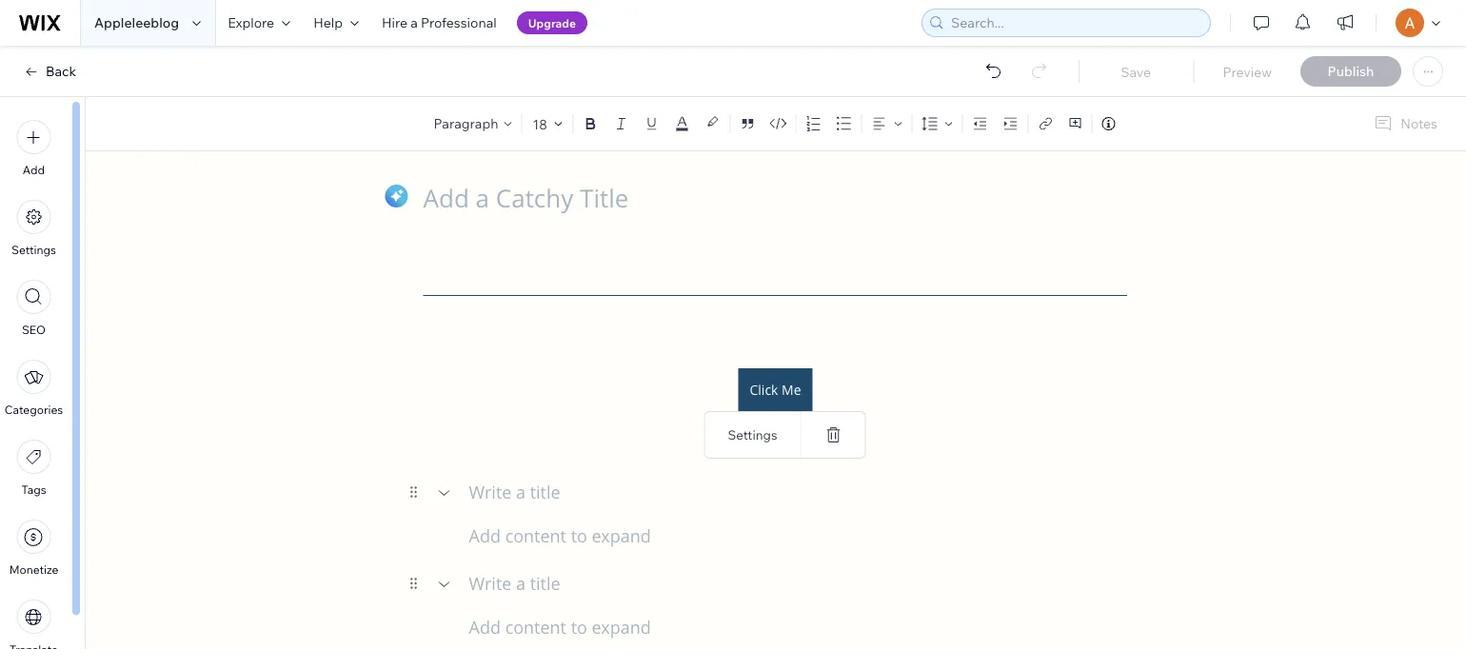 Task type: describe. For each thing, give the bounding box(es) containing it.
click me
[[750, 381, 801, 399]]

appleleeblog
[[94, 14, 179, 31]]

add
[[23, 163, 45, 177]]

Search... field
[[946, 10, 1205, 36]]

add button
[[17, 120, 51, 177]]

tags button
[[17, 440, 51, 497]]

notes
[[1401, 115, 1438, 132]]

settings inside menu
[[12, 243, 56, 257]]

click me button
[[739, 369, 813, 411]]

settings button inside menu
[[12, 200, 56, 257]]

click
[[750, 381, 778, 399]]

professional
[[421, 14, 497, 31]]

hire a professional link
[[370, 0, 508, 46]]

hire a professional
[[382, 14, 497, 31]]

explore
[[228, 14, 274, 31]]

monetize button
[[9, 520, 58, 577]]

me
[[782, 381, 801, 399]]



Task type: vqa. For each thing, say whether or not it's contained in the screenshot.
a
yes



Task type: locate. For each thing, give the bounding box(es) containing it.
tags
[[21, 483, 46, 497]]

paragraph
[[434, 115, 499, 132]]

settings
[[12, 243, 56, 257], [728, 427, 778, 443]]

0 vertical spatial settings
[[12, 243, 56, 257]]

Add a Catchy Title text field
[[423, 181, 1108, 215]]

back button
[[23, 63, 76, 80]]

menu
[[0, 109, 68, 650]]

menu containing add
[[0, 109, 68, 650]]

help button
[[302, 0, 370, 46]]

None field
[[531, 115, 549, 133]]

a
[[411, 14, 418, 31]]

settings button down click
[[723, 422, 782, 448]]

help
[[313, 14, 343, 31]]

1 horizontal spatial settings button
[[723, 422, 782, 448]]

settings down click
[[728, 427, 778, 443]]

hire
[[382, 14, 408, 31]]

categories button
[[5, 360, 63, 417]]

seo
[[22, 323, 46, 337]]

1 vertical spatial settings button
[[723, 422, 782, 448]]

categories
[[5, 403, 63, 417]]

settings button
[[12, 200, 56, 257], [723, 422, 782, 448]]

1 horizontal spatial settings
[[728, 427, 778, 443]]

notes button
[[1367, 111, 1444, 137]]

back
[[46, 63, 76, 80]]

paragraph button
[[430, 110, 518, 137]]

settings up seo button
[[12, 243, 56, 257]]

0 vertical spatial settings button
[[12, 200, 56, 257]]

0 horizontal spatial settings button
[[12, 200, 56, 257]]

settings button down add
[[12, 200, 56, 257]]

0 horizontal spatial settings
[[12, 243, 56, 257]]

None text field
[[469, 480, 1128, 506], [469, 525, 1128, 550], [469, 616, 1128, 642], [469, 480, 1128, 506], [469, 525, 1128, 550], [469, 616, 1128, 642]]

upgrade
[[528, 16, 576, 30]]

1 vertical spatial settings
[[728, 427, 778, 443]]

monetize
[[9, 563, 58, 577]]

upgrade button
[[517, 11, 588, 34]]

seo button
[[17, 280, 51, 337]]

None text field
[[469, 572, 1128, 598]]



